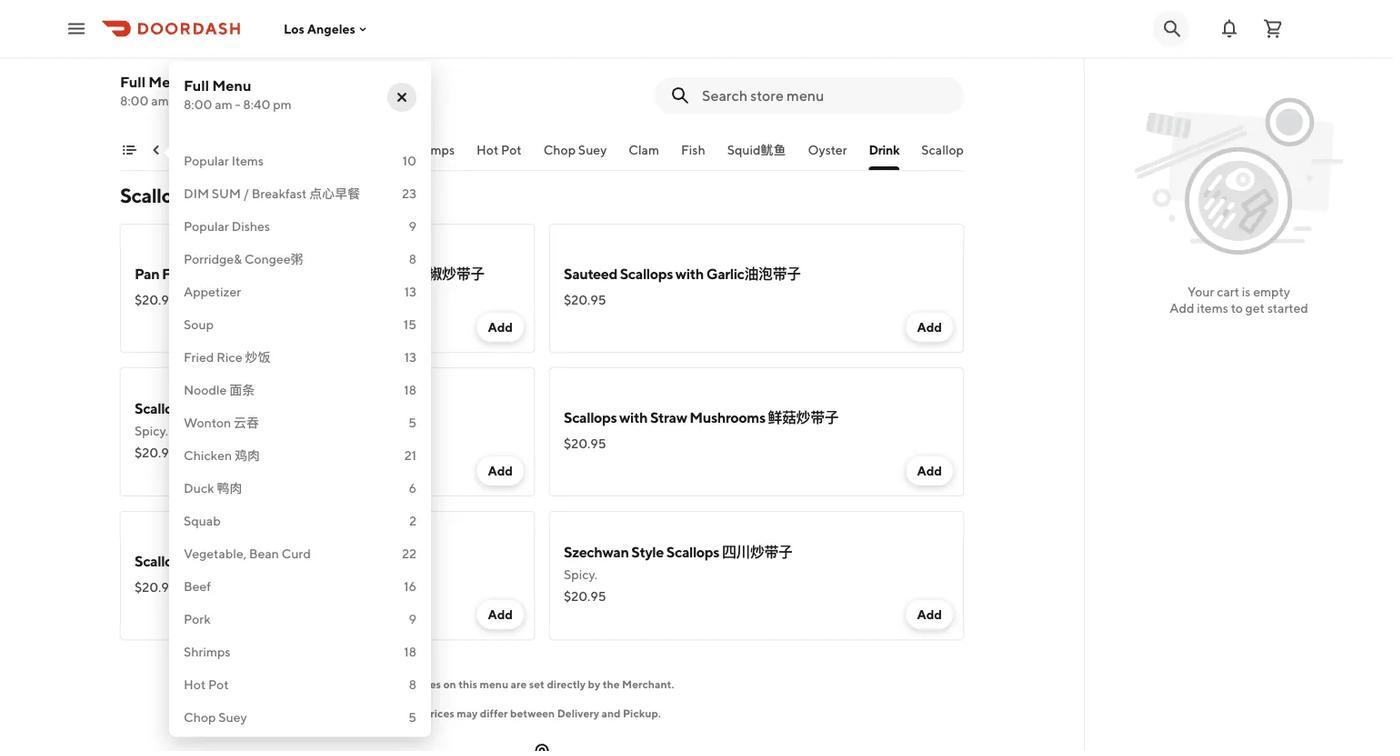 Task type: describe. For each thing, give the bounding box(es) containing it.
porridge& congee粥
[[184, 252, 303, 267]]

0 horizontal spatial menu
[[149, 73, 188, 91]]

oyster button
[[808, 141, 848, 170]]

directly
[[547, 678, 586, 691]]

appetizer
[[184, 284, 241, 299]]

duck
[[184, 481, 214, 496]]

sauteed
[[564, 265, 618, 283]]

scallops with vegetables
[[135, 553, 293, 570]]

vegetable, bean curd button
[[161, 141, 288, 170]]

$20.95 for scallops with straw mushrooms 鲜菇炒带子
[[564, 436, 607, 451]]

menu
[[480, 678, 509, 691]]

0 items, open order cart image
[[1263, 18, 1285, 40]]

8 for hot pot
[[409, 677, 417, 692]]

los
[[284, 21, 305, 36]]

started
[[1268, 301, 1309, 316]]

scallops with straw mushrooms 鲜菇炒带子
[[564, 409, 839, 426]]

beef
[[184, 579, 211, 594]]

style
[[632, 544, 664, 561]]

Item Search search field
[[702, 86, 950, 106]]

chop inside "button"
[[544, 142, 576, 157]]

1 horizontal spatial chop suey
[[544, 142, 607, 157]]

炒饭
[[245, 350, 271, 365]]

prices for prices on this menu are set directly by the merchant .
[[410, 678, 441, 691]]

1 horizontal spatial -
[[235, 97, 241, 112]]

0 horizontal spatial 8:40
[[180, 93, 207, 108]]

add inside scallops with black bean chili sauce spicy. $20.95 add
[[488, 464, 513, 479]]

1 vertical spatial hot pot
[[184, 677, 229, 692]]

with left garlic油泡带子 in the top of the page
[[676, 265, 704, 283]]

6
[[409, 481, 417, 496]]

22
[[402, 546, 417, 561]]

oyster
[[808, 142, 848, 157]]

1 vertical spatial chop
[[184, 710, 216, 725]]

10
[[403, 153, 417, 168]]

garlic油泡带子
[[707, 265, 801, 283]]

porridge&
[[184, 252, 242, 267]]

$3.00
[[135, 71, 170, 86]]

scroll menu navigation left image
[[149, 143, 164, 157]]

1 vertical spatial chop suey
[[184, 710, 247, 725]]

add inside your cart is empty add items to get started
[[1170, 301, 1195, 316]]

squid鱿鱼 button
[[728, 141, 787, 170]]

1 horizontal spatial pm
[[273, 97, 292, 112]]

vegetable, inside 'vegetable, bean curd' button
[[161, 142, 224, 157]]

prices for prices may differ between delivery and pickup.
[[423, 707, 455, 720]]

popular for popular items
[[184, 153, 229, 168]]

$20.95 inside scallops with black bean chili sauce spicy. $20.95 add
[[135, 445, 177, 460]]

angeles
[[307, 21, 356, 36]]

noodle 面条
[[184, 383, 255, 398]]

fried rice 炒饭
[[184, 350, 271, 365]]

点心早餐
[[310, 186, 360, 201]]

by
[[588, 678, 601, 691]]

los angeles
[[284, 21, 356, 36]]

pickup.
[[623, 707, 661, 720]]

0 vertical spatial hot pot
[[477, 142, 522, 157]]

your cart is empty add items to get started
[[1170, 284, 1309, 316]]

may
[[457, 707, 478, 720]]

1 vertical spatial vegetable, bean curd
[[184, 546, 311, 561]]

wonton 云吞
[[184, 415, 259, 430]]

scallops with black bean chili sauce spicy. $20.95 add
[[135, 400, 513, 479]]

congee粥
[[245, 252, 303, 267]]

prices on this menu are set directly by the merchant .
[[410, 678, 675, 691]]

8 for porridge& congee粥
[[409, 252, 417, 267]]

四川炒带子
[[722, 544, 793, 561]]

cart
[[1218, 284, 1240, 299]]

$20.95 for pan fried scallops with black pepper sauce 黑椒炒带子
[[135, 293, 177, 308]]

fish
[[681, 142, 706, 157]]

duck 鸭肉
[[184, 481, 242, 496]]

2
[[410, 514, 417, 529]]

1 horizontal spatial sauce
[[372, 265, 411, 283]]

1 horizontal spatial menu
[[212, 77, 252, 94]]

soup
[[184, 317, 214, 332]]

szechwan
[[564, 544, 629, 561]]

straw
[[650, 409, 687, 426]]

1 vertical spatial shrimps
[[184, 645, 231, 660]]

pepsi image
[[406, 2, 535, 131]]

1 horizontal spatial 8:00
[[184, 97, 212, 112]]

squid鱿鱼
[[728, 142, 787, 157]]

21
[[405, 448, 417, 463]]

0 vertical spatial shrimps
[[408, 142, 455, 157]]

close menu navigation image
[[395, 90, 409, 105]]

between
[[510, 707, 555, 720]]

this
[[459, 678, 478, 691]]

云吞
[[234, 415, 259, 430]]

are
[[511, 678, 527, 691]]

fish button
[[681, 141, 706, 170]]

dim
[[184, 186, 209, 201]]

pork
[[184, 612, 211, 627]]

add inside the szechwan style scallops 四川炒带子 spicy. $20.95 add
[[918, 607, 943, 622]]

5 for wonton 云吞
[[409, 415, 417, 430]]

18 for noodle 面条
[[404, 383, 417, 398]]

15
[[404, 317, 417, 332]]

squab
[[184, 514, 221, 529]]

黑椒炒带子
[[414, 265, 485, 283]]

noodle
[[184, 383, 227, 398]]

0 horizontal spatial suey
[[219, 710, 247, 725]]

is
[[1243, 284, 1251, 299]]

5 for chop suey
[[409, 710, 417, 725]]

and
[[602, 707, 621, 720]]

set
[[529, 678, 545, 691]]

面条
[[229, 383, 255, 398]]

scallops up appetizer
[[198, 265, 251, 283]]

1 vertical spatial fried
[[184, 350, 214, 365]]

$20.95 inside the szechwan style scallops 四川炒带子 spicy. $20.95 add
[[564, 589, 607, 604]]

full menu 8:00 am - 8:40 pm up 'vegetable, bean curd' button
[[184, 77, 292, 112]]

to
[[1232, 301, 1244, 316]]

16
[[404, 579, 417, 594]]

1 vertical spatial vegetable,
[[184, 546, 247, 561]]

0 horizontal spatial 8:00
[[120, 93, 149, 108]]

9 for pork
[[409, 612, 417, 627]]

/
[[244, 186, 249, 201]]

1 vertical spatial scallop
[[120, 184, 184, 207]]



Task type: vqa. For each thing, say whether or not it's contained in the screenshot.
DoorDash
no



Task type: locate. For each thing, give the bounding box(es) containing it.
0 vertical spatial vegetable,
[[161, 142, 224, 157]]

spicy.
[[135, 424, 168, 439], [564, 567, 598, 582]]

2 9 from the top
[[409, 612, 417, 627]]

with for vegetables
[[190, 553, 218, 570]]

1 vertical spatial 5
[[409, 710, 417, 725]]

0 vertical spatial 8
[[409, 252, 417, 267]]

full
[[120, 73, 146, 91], [184, 77, 209, 94]]

curd inside button
[[259, 142, 288, 157]]

sauce right chili
[[327, 400, 366, 417]]

shrimps button
[[408, 141, 455, 170]]

0 vertical spatial scallop
[[922, 142, 964, 157]]

prices may differ between delivery and pickup.
[[423, 707, 661, 720]]

1 horizontal spatial spicy.
[[564, 567, 598, 582]]

bean inside scallops with black bean chili sauce spicy. $20.95 add
[[259, 400, 292, 417]]

0 vertical spatial hot
[[477, 142, 499, 157]]

1 vertical spatial popular
[[184, 219, 229, 234]]

5 up the 21
[[409, 415, 417, 430]]

1 horizontal spatial pot
[[501, 142, 522, 157]]

1 vertical spatial sauce
[[327, 400, 366, 417]]

popular for popular dishes
[[184, 219, 229, 234]]

vegetable, bean curd up sum
[[161, 142, 288, 157]]

sauce
[[372, 265, 411, 283], [327, 400, 366, 417]]

1 horizontal spatial suey
[[579, 142, 607, 157]]

0 vertical spatial popular
[[184, 153, 229, 168]]

pan
[[135, 265, 159, 283]]

wonton
[[184, 415, 231, 430]]

scallops right sauteed
[[620, 265, 673, 283]]

dim sum / breakfast 点心早餐
[[184, 186, 360, 201]]

1 vertical spatial 18
[[404, 645, 417, 660]]

5
[[409, 415, 417, 430], [409, 710, 417, 725]]

pepper
[[323, 265, 370, 283]]

black down 面条
[[221, 400, 256, 417]]

vegetables
[[221, 553, 293, 570]]

0 horizontal spatial pm
[[209, 93, 228, 108]]

8 left on
[[409, 677, 417, 692]]

delivery
[[557, 707, 600, 720]]

1 8 from the top
[[409, 252, 417, 267]]

vegetable, bean curd down the squab
[[184, 546, 311, 561]]

1 horizontal spatial scallop
[[922, 142, 964, 157]]

sauteed scallops with garlic油泡带子
[[564, 265, 801, 283]]

fried left the rice
[[184, 350, 214, 365]]

with down dishes
[[254, 265, 282, 283]]

mushrooms
[[690, 409, 766, 426]]

hot pot
[[477, 142, 522, 157], [184, 677, 229, 692]]

13 for fried rice 炒饭
[[405, 350, 417, 365]]

1 vertical spatial pot
[[208, 677, 229, 692]]

pan fried scallops with black pepper sauce 黑椒炒带子
[[135, 265, 485, 283]]

get
[[1246, 301, 1266, 316]]

full menu 8:00 am - 8:40 pm
[[120, 73, 228, 108], [184, 77, 292, 112]]

鲜菇炒带子
[[768, 409, 839, 426]]

pot inside button
[[501, 142, 522, 157]]

2 5 from the top
[[409, 710, 417, 725]]

sum
[[212, 186, 241, 201]]

vegetable,
[[161, 142, 224, 157], [184, 546, 247, 561]]

0 horizontal spatial sauce
[[327, 400, 366, 417]]

prices left may
[[423, 707, 455, 720]]

spicy. left 'wonton'
[[135, 424, 168, 439]]

black
[[285, 265, 320, 283], [221, 400, 256, 417]]

vegetable, bean curd
[[161, 142, 288, 157], [184, 546, 311, 561]]

with left straw
[[620, 409, 648, 426]]

menu up 'vegetable, bean curd' button
[[212, 77, 252, 94]]

0 vertical spatial bean
[[227, 142, 257, 157]]

items
[[232, 153, 264, 168]]

with down noodle
[[190, 400, 218, 417]]

8:40 up items
[[243, 97, 271, 112]]

menu
[[149, 73, 188, 91], [212, 77, 252, 94]]

2 13 from the top
[[405, 350, 417, 365]]

scallop down scroll menu navigation left image
[[120, 184, 184, 207]]

scallop right drink
[[922, 142, 964, 157]]

1 horizontal spatial full
[[184, 77, 209, 94]]

scallops up beef
[[135, 553, 188, 570]]

0 vertical spatial chop
[[544, 142, 576, 157]]

$20.95 for scallops with vegetables
[[135, 580, 177, 595]]

0 horizontal spatial -
[[171, 93, 177, 108]]

full down pepsi
[[120, 73, 146, 91]]

8:00
[[120, 93, 149, 108], [184, 97, 212, 112]]

hot inside button
[[477, 142, 499, 157]]

popular up porridge& on the top of page
[[184, 219, 229, 234]]

chop suey button
[[544, 141, 607, 170]]

13 for appetizer
[[405, 284, 417, 299]]

popular up the dim
[[184, 153, 229, 168]]

1 popular from the top
[[184, 153, 229, 168]]

1 horizontal spatial black
[[285, 265, 320, 283]]

8:40
[[180, 93, 207, 108], [243, 97, 271, 112]]

鸭肉
[[217, 481, 242, 496]]

18 down "15"
[[404, 383, 417, 398]]

with for black
[[190, 400, 218, 417]]

spicy. down 'szechwan'
[[564, 567, 598, 582]]

1 vertical spatial 9
[[409, 612, 417, 627]]

0 horizontal spatial pot
[[208, 677, 229, 692]]

1 horizontal spatial hot
[[477, 142, 499, 157]]

23
[[402, 186, 417, 201]]

1 vertical spatial curd
[[282, 546, 311, 561]]

1 horizontal spatial hot pot
[[477, 142, 522, 157]]

0 vertical spatial prices
[[410, 678, 441, 691]]

full right $3.00
[[184, 77, 209, 94]]

bean inside button
[[227, 142, 257, 157]]

shrimps down pork
[[184, 645, 231, 660]]

suey inside "button"
[[579, 142, 607, 157]]

prices left on
[[410, 678, 441, 691]]

your
[[1188, 284, 1215, 299]]

1 vertical spatial spicy.
[[564, 567, 598, 582]]

sauce inside scallops with black bean chili sauce spicy. $20.95 add
[[327, 400, 366, 417]]

empty
[[1254, 284, 1291, 299]]

0 vertical spatial pot
[[501, 142, 522, 157]]

8
[[409, 252, 417, 267], [409, 677, 417, 692]]

18 down '16'
[[404, 645, 417, 660]]

with inside scallops with black bean chili sauce spicy. $20.95 add
[[190, 400, 218, 417]]

0 horizontal spatial chop
[[184, 710, 216, 725]]

鸡肉
[[235, 448, 260, 463]]

9 down 23
[[409, 219, 417, 234]]

1 vertical spatial black
[[221, 400, 256, 417]]

13 down "15"
[[405, 350, 417, 365]]

hot down pork
[[184, 677, 206, 692]]

fried right pan
[[162, 265, 196, 283]]

am up 'vegetable, bean curd' button
[[215, 97, 233, 112]]

1 vertical spatial hot
[[184, 677, 206, 692]]

vegetable, up the dim
[[161, 142, 224, 157]]

0 horizontal spatial hot
[[184, 677, 206, 692]]

hot pot down pork
[[184, 677, 229, 692]]

popular items
[[184, 153, 264, 168]]

1 vertical spatial prices
[[423, 707, 455, 720]]

with for straw
[[620, 409, 648, 426]]

pot down pork
[[208, 677, 229, 692]]

pm up 'vegetable, bean curd' button
[[209, 93, 228, 108]]

5 left may
[[409, 710, 417, 725]]

0 horizontal spatial black
[[221, 400, 256, 417]]

curd
[[259, 142, 288, 157], [282, 546, 311, 561]]

0 vertical spatial curd
[[259, 142, 288, 157]]

scallops inside the szechwan style scallops 四川炒带子 spicy. $20.95 add
[[667, 544, 720, 561]]

$20.95 for sauteed scallops with garlic油泡带子
[[564, 293, 607, 308]]

0 horizontal spatial shrimps
[[184, 645, 231, 660]]

13
[[405, 284, 417, 299], [405, 350, 417, 365]]

chicken 鸡肉
[[184, 448, 260, 463]]

hot right shrimps button
[[477, 142, 499, 157]]

0 vertical spatial vegetable, bean curd
[[161, 142, 288, 157]]

los angeles button
[[284, 21, 370, 36]]

1 13 from the top
[[405, 284, 417, 299]]

show menu categories image
[[122, 143, 136, 157]]

1 vertical spatial 8
[[409, 677, 417, 692]]

shrimps up 23
[[408, 142, 455, 157]]

1 horizontal spatial chop
[[544, 142, 576, 157]]

1 9 from the top
[[409, 219, 417, 234]]

clam button
[[629, 141, 660, 170]]

1 5 from the top
[[409, 415, 417, 430]]

open menu image
[[66, 18, 87, 40]]

18 for shrimps
[[404, 645, 417, 660]]

dishes
[[232, 219, 270, 234]]

1 horizontal spatial 8:40
[[243, 97, 271, 112]]

spicy. inside the szechwan style scallops 四川炒带子 spicy. $20.95 add
[[564, 567, 598, 582]]

18
[[404, 383, 417, 398], [404, 645, 417, 660]]

2 18 from the top
[[404, 645, 417, 660]]

pot left chop suey "button"
[[501, 142, 522, 157]]

shrimps
[[408, 142, 455, 157], [184, 645, 231, 660]]

differ
[[480, 707, 508, 720]]

clam
[[629, 142, 660, 157]]

the
[[603, 678, 620, 691]]

szechwan style scallops 四川炒带子 spicy. $20.95 add
[[564, 544, 943, 622]]

pot
[[501, 142, 522, 157], [208, 677, 229, 692]]

8:00 down $3.00
[[120, 93, 149, 108]]

black left pepper
[[285, 265, 320, 283]]

bean
[[227, 142, 257, 157], [259, 400, 292, 417], [249, 546, 279, 561]]

scallops right style
[[667, 544, 720, 561]]

add button
[[477, 313, 524, 342], [907, 313, 954, 342], [477, 457, 524, 486], [907, 457, 954, 486], [477, 601, 524, 630], [907, 601, 954, 630]]

1 vertical spatial suey
[[219, 710, 247, 725]]

with
[[254, 265, 282, 283], [676, 265, 704, 283], [190, 400, 218, 417], [620, 409, 648, 426], [190, 553, 218, 570]]

8:40 up 'vegetable, bean curd' button
[[180, 93, 207, 108]]

scallop button
[[922, 141, 964, 170]]

scallops down noodle
[[135, 400, 188, 417]]

0 vertical spatial 13
[[405, 284, 417, 299]]

0 vertical spatial suey
[[579, 142, 607, 157]]

.
[[672, 678, 675, 691]]

1 18 from the top
[[404, 383, 417, 398]]

0 vertical spatial black
[[285, 265, 320, 283]]

suey
[[579, 142, 607, 157], [219, 710, 247, 725]]

9 for popular dishes
[[409, 219, 417, 234]]

add
[[1170, 301, 1195, 316], [488, 320, 513, 335], [918, 320, 943, 335], [488, 464, 513, 479], [918, 464, 943, 479], [488, 607, 513, 622], [918, 607, 943, 622]]

hot pot button
[[477, 141, 522, 170]]

sauce right pepper
[[372, 265, 411, 283]]

1 horizontal spatial am
[[215, 97, 233, 112]]

1 vertical spatial bean
[[259, 400, 292, 417]]

1 horizontal spatial shrimps
[[408, 142, 455, 157]]

scallops left straw
[[564, 409, 617, 426]]

0 horizontal spatial hot pot
[[184, 677, 229, 692]]

black inside scallops with black bean chili sauce spicy. $20.95 add
[[221, 400, 256, 417]]

items
[[1198, 301, 1229, 316]]

0 vertical spatial 18
[[404, 383, 417, 398]]

full menu 8:00 am - 8:40 pm down pepsi
[[120, 73, 228, 108]]

am down $3.00
[[151, 93, 169, 108]]

0 horizontal spatial am
[[151, 93, 169, 108]]

spicy. inside scallops with black bean chili sauce spicy. $20.95 add
[[135, 424, 168, 439]]

merchant
[[622, 678, 672, 691]]

0 vertical spatial chop suey
[[544, 142, 607, 157]]

pepsi
[[135, 43, 169, 61]]

chili
[[295, 400, 324, 417]]

notification bell image
[[1219, 18, 1241, 40]]

chicken
[[184, 448, 232, 463]]

0 horizontal spatial scallop
[[120, 184, 184, 207]]

8:00 up 'vegetable, bean curd' button
[[184, 97, 212, 112]]

2 vertical spatial bean
[[249, 546, 279, 561]]

8 up "15"
[[409, 252, 417, 267]]

0 vertical spatial 9
[[409, 219, 417, 234]]

with up beef
[[190, 553, 218, 570]]

pm down los
[[273, 97, 292, 112]]

2 popular from the top
[[184, 219, 229, 234]]

popular
[[184, 153, 229, 168], [184, 219, 229, 234]]

0 vertical spatial sauce
[[372, 265, 411, 283]]

scallops
[[198, 265, 251, 283], [620, 265, 673, 283], [135, 400, 188, 417], [564, 409, 617, 426], [667, 544, 720, 561], [135, 553, 188, 570]]

hot pot right shrimps button
[[477, 142, 522, 157]]

9 down '16'
[[409, 612, 417, 627]]

menu down pepsi
[[149, 73, 188, 91]]

0 vertical spatial fried
[[162, 265, 196, 283]]

0 vertical spatial 5
[[409, 415, 417, 430]]

0 horizontal spatial full
[[120, 73, 146, 91]]

vegetable, down the squab
[[184, 546, 247, 561]]

0 vertical spatial spicy.
[[135, 424, 168, 439]]

on
[[444, 678, 457, 691]]

0 horizontal spatial spicy.
[[135, 424, 168, 439]]

1 vertical spatial 13
[[405, 350, 417, 365]]

scallops inside scallops with black bean chili sauce spicy. $20.95 add
[[135, 400, 188, 417]]

2 8 from the top
[[409, 677, 417, 692]]

popular dishes
[[184, 219, 270, 234]]

0 horizontal spatial chop suey
[[184, 710, 247, 725]]

13 up "15"
[[405, 284, 417, 299]]



